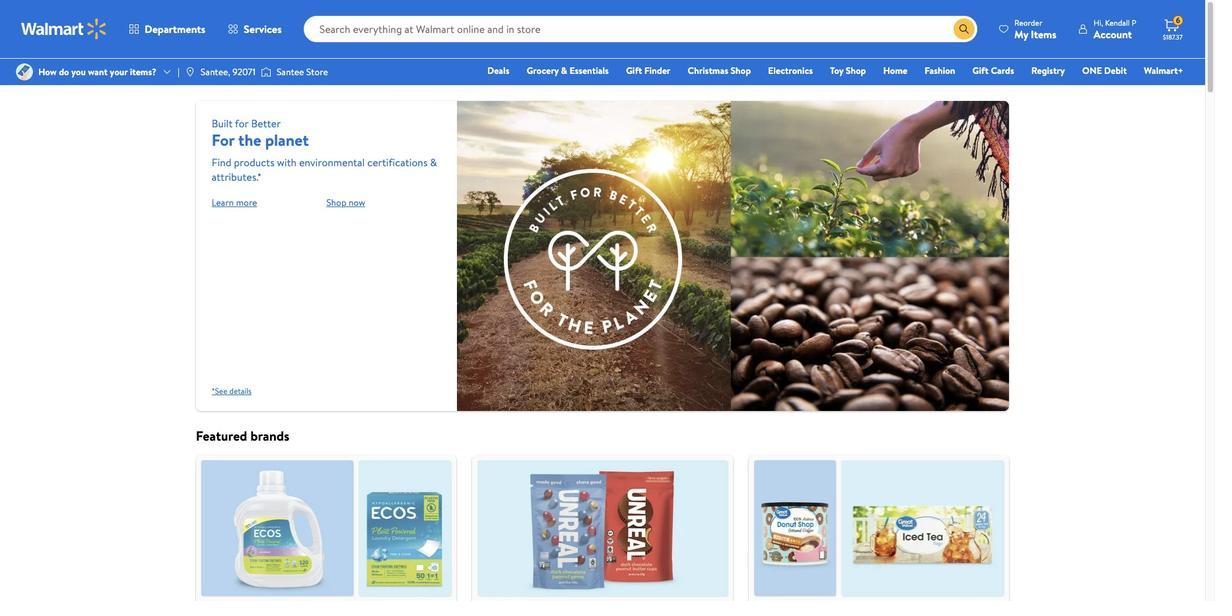 Task type: vqa. For each thing, say whether or not it's contained in the screenshot.
second list item from left
yes



Task type: describe. For each thing, give the bounding box(es) containing it.
0 horizontal spatial shop
[[327, 196, 347, 209]]

attributes.*
[[212, 170, 262, 184]]

built for better for the planet find products with environmental certifications & attributes.*
[[212, 116, 437, 184]]

santee store
[[277, 65, 328, 79]]

shop now
[[327, 196, 365, 209]]

search icon image
[[959, 24, 970, 34]]

cards
[[991, 64, 1015, 77]]

services button
[[217, 13, 293, 45]]

hi,
[[1094, 17, 1104, 28]]

with
[[277, 155, 297, 170]]

gift cards
[[973, 64, 1015, 77]]

certifications
[[368, 155, 428, 170]]

$187.37
[[1164, 32, 1183, 42]]

departments
[[145, 22, 206, 36]]

shop for christmas shop
[[731, 64, 751, 77]]

christmas
[[688, 64, 729, 77]]

*see details button
[[212, 386, 252, 397]]

built
[[212, 116, 233, 131]]

details
[[230, 386, 252, 397]]

*see details
[[212, 386, 252, 397]]

grocery
[[527, 64, 559, 77]]

items
[[1032, 27, 1057, 41]]

your
[[110, 65, 128, 79]]

one debit
[[1083, 64, 1128, 77]]

& inside built for better for the planet find products with environmental certifications & attributes.*
[[430, 155, 437, 170]]

shop for toy shop
[[846, 64, 867, 77]]

electronics
[[769, 64, 813, 77]]

|
[[178, 65, 180, 79]]

toy shop
[[831, 64, 867, 77]]

grocery & essentials
[[527, 64, 609, 77]]

1 list item from the left
[[188, 456, 465, 602]]

reorder
[[1015, 17, 1043, 28]]

planet
[[265, 129, 309, 151]]

santee,
[[201, 65, 230, 79]]

electronics link
[[763, 63, 819, 78]]

how
[[38, 65, 57, 79]]

3 list item from the left
[[741, 456, 1018, 602]]

toy
[[831, 64, 844, 77]]

more
[[236, 196, 257, 209]]

better
[[251, 116, 281, 131]]

for
[[235, 116, 249, 131]]

you
[[71, 65, 86, 79]]

want
[[88, 65, 108, 79]]

grocery & essentials link
[[521, 63, 615, 78]]

walmart image
[[21, 19, 107, 40]]

featured
[[196, 427, 247, 445]]

for
[[212, 129, 235, 151]]

 image for santee store
[[261, 65, 272, 79]]

christmas shop link
[[682, 63, 757, 78]]

Walmart Site-Wide search field
[[304, 16, 978, 42]]

featured brands
[[196, 427, 290, 445]]

departments button
[[118, 13, 217, 45]]

christmas shop
[[688, 64, 751, 77]]



Task type: locate. For each thing, give the bounding box(es) containing it.
1 gift from the left
[[626, 64, 643, 77]]

1 horizontal spatial  image
[[261, 65, 272, 79]]

finder
[[645, 64, 671, 77]]

items?
[[130, 65, 157, 79]]

services
[[244, 22, 282, 36]]

gift
[[626, 64, 643, 77], [973, 64, 989, 77]]

gift cards link
[[967, 63, 1021, 78]]

reorder my items
[[1015, 17, 1057, 41]]

& right grocery
[[561, 64, 568, 77]]

account
[[1094, 27, 1133, 41]]

*see
[[212, 386, 228, 397]]

home
[[884, 64, 908, 77]]

2 gift from the left
[[973, 64, 989, 77]]

1 vertical spatial &
[[430, 155, 437, 170]]

gift finder
[[626, 64, 671, 77]]

home link
[[878, 63, 914, 78]]

find
[[212, 155, 232, 170]]

shop right toy
[[846, 64, 867, 77]]

fashion
[[925, 64, 956, 77]]

gift for gift finder
[[626, 64, 643, 77]]

toy shop link
[[825, 63, 873, 78]]

list
[[188, 456, 1018, 602]]

gift left cards
[[973, 64, 989, 77]]

&
[[561, 64, 568, 77], [430, 155, 437, 170]]

2 list item from the left
[[465, 456, 741, 602]]

santee, 92071
[[201, 65, 256, 79]]

6 $187.37
[[1164, 15, 1183, 42]]

one debit link
[[1077, 63, 1133, 78]]

0 horizontal spatial &
[[430, 155, 437, 170]]

learn more link
[[212, 196, 257, 209]]

shop right christmas
[[731, 64, 751, 77]]

one
[[1083, 64, 1103, 77]]

learn more
[[212, 196, 257, 209]]

1 horizontal spatial &
[[561, 64, 568, 77]]

gift inside 'link'
[[626, 64, 643, 77]]

santee
[[277, 65, 304, 79]]

list item
[[188, 456, 465, 602], [465, 456, 741, 602], [741, 456, 1018, 602]]

 image for how do you want your items?
[[16, 63, 33, 81]]

& right the certifications
[[430, 155, 437, 170]]

store
[[306, 65, 328, 79]]

gift for gift cards
[[973, 64, 989, 77]]

 image left how
[[16, 63, 33, 81]]

1 horizontal spatial gift
[[973, 64, 989, 77]]

environmental
[[299, 155, 365, 170]]

p
[[1132, 17, 1137, 28]]

products
[[234, 155, 275, 170]]

shop now link
[[327, 196, 365, 209]]

 image right 92071
[[261, 65, 272, 79]]

deals link
[[482, 63, 516, 78]]

2 horizontal spatial shop
[[846, 64, 867, 77]]

Search search field
[[304, 16, 978, 42]]

essentials
[[570, 64, 609, 77]]

my
[[1015, 27, 1029, 41]]

0 horizontal spatial  image
[[16, 63, 33, 81]]

1 horizontal spatial shop
[[731, 64, 751, 77]]

gift left finder on the right
[[626, 64, 643, 77]]

now
[[349, 196, 365, 209]]

 image
[[185, 67, 195, 77]]

walmart+ link
[[1139, 63, 1190, 78]]

debit
[[1105, 64, 1128, 77]]

do
[[59, 65, 69, 79]]

0 horizontal spatial gift
[[626, 64, 643, 77]]

0 vertical spatial &
[[561, 64, 568, 77]]

brands
[[251, 427, 290, 445]]

registry link
[[1026, 63, 1072, 78]]

fashion link
[[919, 63, 962, 78]]

shop
[[731, 64, 751, 77], [846, 64, 867, 77], [327, 196, 347, 209]]

walmart+
[[1145, 64, 1184, 77]]

the
[[238, 129, 261, 151]]

shop left now
[[327, 196, 347, 209]]

deals
[[488, 64, 510, 77]]

learn
[[212, 196, 234, 209]]

kendall
[[1106, 17, 1131, 28]]

hi, kendall p account
[[1094, 17, 1137, 41]]

how do you want your items?
[[38, 65, 157, 79]]

registry
[[1032, 64, 1066, 77]]

92071
[[233, 65, 256, 79]]

 image
[[16, 63, 33, 81], [261, 65, 272, 79]]

gift finder link
[[620, 63, 677, 78]]

6
[[1177, 15, 1181, 26]]



